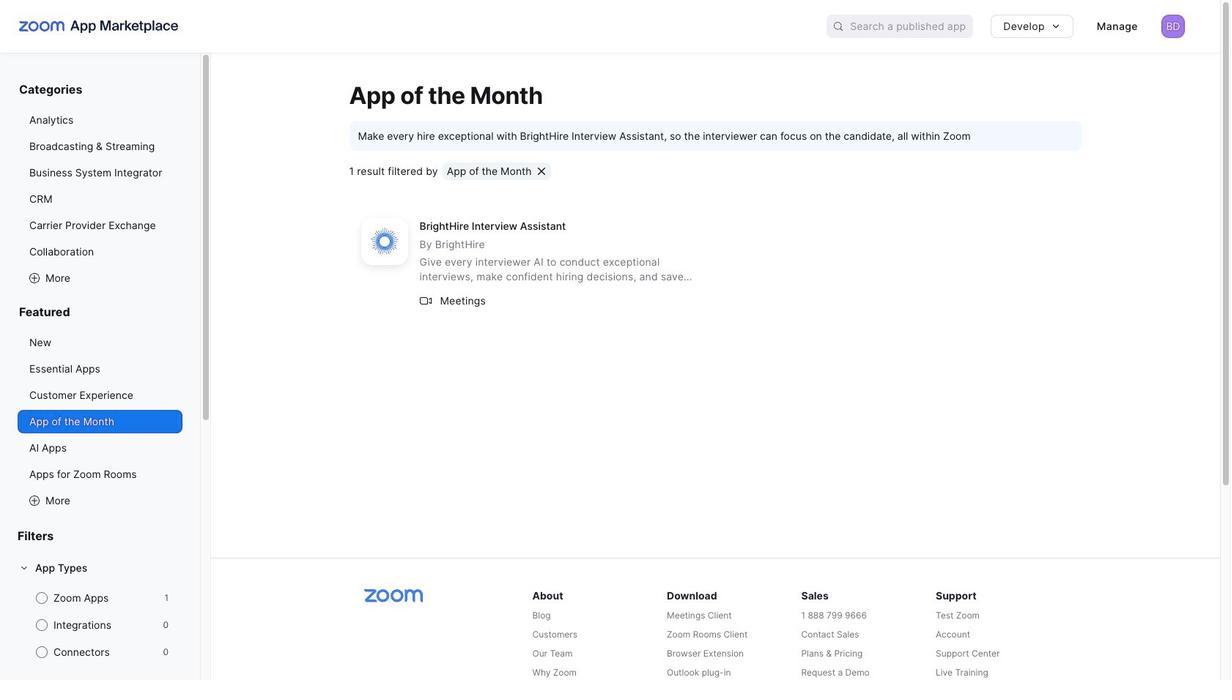 Task type: describe. For each thing, give the bounding box(es) containing it.
search a published app element
[[827, 15, 974, 38]]

Search text field
[[850, 16, 974, 37]]



Task type: locate. For each thing, give the bounding box(es) containing it.
banner
[[0, 0, 1220, 53]]

current user is barb dwyer element
[[1162, 15, 1185, 38]]



Task type: vqa. For each thing, say whether or not it's contained in the screenshot.
Current User is Barb Dwyer ELEMENT
yes



